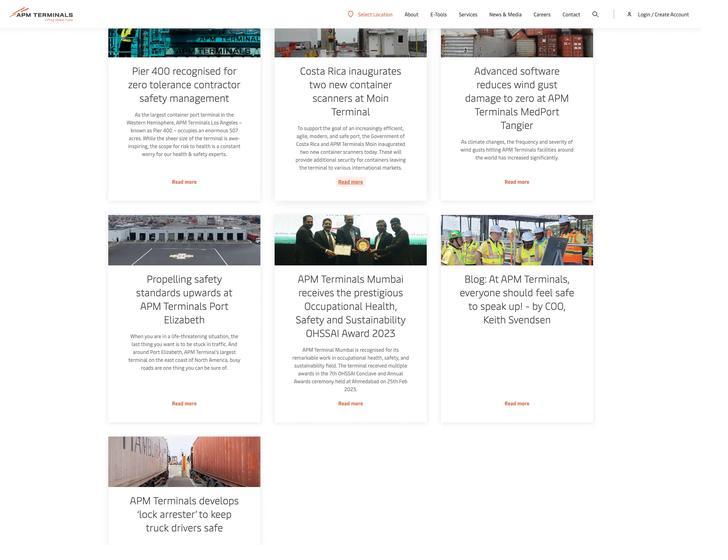 Task type: vqa. For each thing, say whether or not it's contained in the screenshot.
Code
no



Task type: locate. For each thing, give the bounding box(es) containing it.
of inside as the largest container port terminal in the western hemisphere, apm terminals los angeles – known as pier 400 – occupies an enormous 507 acres. while the sheer size of the terminal is awe- inspiring, the scope for risk to health is a constant worry for our health & safety experts.
[[189, 135, 193, 142]]

about button
[[405, 0, 418, 28]]

you left want
[[154, 341, 162, 348]]

1 vertical spatial pier
[[153, 127, 162, 134]]

0 vertical spatial pier
[[132, 64, 149, 77]]

0 horizontal spatial health
[[173, 151, 187, 158]]

0 vertical spatial terminal
[[331, 104, 370, 118]]

1 horizontal spatial an
[[349, 125, 354, 132]]

0 vertical spatial a
[[216, 143, 219, 150]]

1 horizontal spatial wind
[[514, 77, 535, 91]]

1 horizontal spatial new
[[329, 77, 347, 91]]

awards
[[294, 378, 310, 385]]

container inside as the largest container port terminal in the western hemisphere, apm terminals los angeles – known as pier 400 – occupies an enormous 507 acres. while the sheer size of the terminal is awe- inspiring, the scope for risk to health is a constant worry for our health & safety experts.
[[167, 111, 188, 118]]

largest inside as the largest container port terminal in the western hemisphere, apm terminals los angeles – known as pier 400 – occupies an enormous 507 acres. while the sheer size of the terminal is awe- inspiring, the scope for risk to health is a constant worry for our health & safety experts.
[[150, 111, 166, 118]]

read more for safety
[[338, 400, 363, 407]]

new inside to support the goal of an increasingly efficient, agile, modern, and safe port, the government of costa rica and apm terminals moin inaugurated two new container scanners today. these will provide additional security for containers leaving the terminal to various international markets.
[[310, 148, 319, 155]]

moin up today.
[[365, 140, 377, 147]]

severity
[[549, 138, 567, 145]]

img4151jpg image
[[274, 215, 427, 266]]

mumbai inside apm terminal mumbai is recognised for its remarkable work in occupational health, safety, and sustainability field. the terminal received multiple awards in the 7th ohssai conclave and annual awards ceremony held at ahmedabad on 25th feb 2023.
[[335, 347, 354, 354]]

1 vertical spatial around
[[133, 349, 149, 356]]

in up the angeles
[[221, 111, 225, 118]]

1 vertical spatial ohssai
[[338, 370, 355, 377]]

in up want
[[162, 333, 166, 340]]

0 vertical spatial on
[[149, 357, 154, 364]]

& inside as the largest container port terminal in the western hemisphere, apm terminals los angeles – known as pier 400 – occupies an enormous 507 acres. while the sheer size of the terminal is awe- inspiring, the scope for risk to health is a constant worry for our health & safety experts.
[[188, 151, 192, 158]]

pier
[[132, 64, 149, 77], [153, 127, 162, 134]]

of right "coast"
[[188, 357, 193, 364]]

0 horizontal spatial an
[[198, 127, 204, 134]]

0 horizontal spatial be
[[186, 341, 192, 348]]

0 horizontal spatial safe
[[204, 521, 223, 535]]

/
[[651, 11, 653, 18]]

0 horizontal spatial –
[[173, 127, 176, 134]]

ohssai
[[306, 326, 339, 340], [338, 370, 355, 377]]

around down severity at right top
[[557, 146, 573, 153]]

0 vertical spatial mumbai
[[367, 272, 403, 286]]

1 vertical spatial as
[[461, 138, 467, 145]]

the right receives
[[336, 286, 351, 299]]

everyone
[[460, 286, 500, 299]]

you left "can" on the bottom left of the page
[[185, 365, 194, 372]]

0 horizontal spatial you
[[144, 333, 153, 340]]

1 horizontal spatial be
[[204, 365, 210, 372]]

thing down "coast"
[[173, 365, 184, 372]]

0 vertical spatial port
[[209, 299, 228, 313]]

1 vertical spatial wind
[[460, 146, 471, 153]]

read more for at
[[505, 178, 529, 185]]

pier inside pier 400 recognised for zero tolerance contractor safety management
[[132, 64, 149, 77]]

mumbai up health,
[[367, 272, 403, 286]]

1 horizontal spatial rica
[[327, 64, 346, 77]]

recognised inside apm terminal mumbai is recognised for its remarkable work in occupational health, safety, and sustainability field. the terminal received multiple awards in the 7th ohssai conclave and annual awards ceremony held at ahmedabad on 25th feb 2023.
[[360, 347, 384, 354]]

1 horizontal spatial thing
[[173, 365, 184, 372]]

and right the safety
[[326, 313, 343, 326]]

thing right last
[[141, 341, 153, 348]]

read for at
[[505, 178, 516, 185]]

moin inside to support the goal of an increasingly efficient, agile, modern, and safe port, the government of costa rica and apm terminals moin inaugurated two new container scanners today. these will provide additional security for containers leaving the terminal to various international markets.
[[365, 140, 377, 147]]

damage
[[465, 91, 501, 104]]

1 vertical spatial &
[[188, 151, 192, 158]]

terminals down port,
[[342, 140, 364, 147]]

multiple
[[388, 362, 407, 369]]

recognised up health,
[[360, 347, 384, 354]]

terminal up goal
[[331, 104, 370, 118]]

terminal up roads
[[128, 357, 147, 364]]

1 horizontal spatial two
[[309, 77, 326, 91]]

la-our team image
[[108, 7, 260, 57]]

1 vertical spatial 400
[[163, 127, 172, 134]]

to right damage
[[503, 91, 513, 104]]

1 vertical spatial recognised
[[360, 347, 384, 354]]

1 vertical spatial container
[[167, 111, 188, 118]]

safety
[[139, 91, 167, 104], [193, 151, 207, 158], [194, 272, 222, 286]]

terminals up occupational at the bottom of the page
[[321, 272, 364, 286]]

1 horizontal spatial you
[[154, 341, 162, 348]]

and down goal
[[329, 133, 338, 140]]

select location
[[358, 11, 393, 18]]

the down provide
[[299, 164, 307, 171]]

terminals down reduces
[[474, 104, 518, 118]]

port up 'situation,'
[[209, 299, 228, 313]]

terminals inside apm terminals mumbai receives the prestigious occupational health, safety and sustainability ohssai award 2023
[[321, 272, 364, 286]]

in
[[221, 111, 225, 118], [162, 333, 166, 340], [207, 341, 211, 348], [332, 354, 336, 361], [315, 370, 319, 377]]

largest down and
[[220, 349, 236, 356]]

be right "can" on the bottom left of the page
[[204, 365, 210, 372]]

be
[[186, 341, 192, 348], [204, 365, 210, 372]]

25th
[[387, 378, 398, 385]]

to
[[503, 91, 513, 104], [190, 143, 195, 150], [328, 164, 333, 171], [468, 299, 478, 313], [180, 341, 185, 348], [199, 508, 208, 521]]

at right 'upwards'
[[223, 286, 232, 299]]

rica inside to support the goal of an increasingly efficient, agile, modern, and safe port, the government of costa rica and apm terminals moin inaugurated two new container scanners today. these will provide additional security for containers leaving the terminal to various international markets.
[[310, 140, 319, 147]]

are left life-
[[154, 333, 161, 340]]

0 vertical spatial largest
[[150, 111, 166, 118]]

0 horizontal spatial zero
[[128, 77, 147, 91]]

terminals down propelling
[[163, 299, 207, 313]]

2 vertical spatial you
[[185, 365, 194, 372]]

and
[[329, 133, 338, 140], [539, 138, 548, 145], [321, 140, 329, 147], [326, 313, 343, 326], [400, 354, 409, 361], [378, 370, 386, 377]]

0 horizontal spatial around
[[133, 349, 149, 356]]

while
[[143, 135, 155, 142]]

0 vertical spatial new
[[329, 77, 347, 91]]

mumbai for terminals
[[367, 272, 403, 286]]

an
[[349, 125, 354, 132], [198, 127, 204, 134]]

scanners up goal
[[312, 91, 352, 104]]

1 horizontal spatial recognised
[[360, 347, 384, 354]]

0 horizontal spatial new
[[310, 148, 319, 155]]

1 horizontal spatial &
[[503, 11, 507, 18]]

health,
[[365, 299, 397, 313]]

0 vertical spatial safety
[[139, 91, 167, 104]]

moin down inaugurates
[[366, 91, 389, 104]]

apm terminals mumbai receives the prestigious occupational health, safety and sustainability ohssai award 2023
[[296, 272, 406, 340]]

a up experts.
[[216, 143, 219, 150]]

constant
[[220, 143, 240, 150]]

terminal down additional
[[308, 164, 327, 171]]

1 vertical spatial largest
[[220, 349, 236, 356]]

220902 wind resilance tool image
[[441, 7, 593, 57]]

to inside advanced software reduces wind gust damage to zero at apm terminals medport tangier
[[503, 91, 513, 104]]

container inside costa rica inaugurates two new container scanners at moin terminal
[[350, 77, 392, 91]]

230116 pe helipad 1 image
[[108, 215, 260, 266]]

feb
[[399, 378, 407, 385]]

terminals down port
[[188, 119, 210, 126]]

0 horizontal spatial thing
[[141, 341, 153, 348]]

safety inside pier 400 recognised for zero tolerance contractor safety management
[[139, 91, 167, 104]]

safe right feel
[[555, 286, 574, 299]]

1 horizontal spatial pier
[[153, 127, 162, 134]]

0 vertical spatial thing
[[141, 341, 153, 348]]

around inside 'as climate changes, the frequency and severity of wind gusts hitting apm terminals facilities around the world has increased significantly.'
[[557, 146, 573, 153]]

safe right drivers
[[204, 521, 223, 535]]

last
[[131, 341, 140, 348]]

1 vertical spatial a
[[168, 333, 170, 340]]

busy
[[230, 357, 240, 364]]

terminal inside apm terminal mumbai is recognised for its remarkable work in occupational health, safety, and sustainability field. the terminal received multiple awards in the 7th ohssai conclave and annual awards ceremony held at ahmedabad on 25th feb 2023.
[[314, 347, 334, 354]]

award
[[341, 326, 369, 340]]

1 horizontal spatial container
[[320, 148, 342, 155]]

1 horizontal spatial safe
[[339, 133, 349, 140]]

scope
[[158, 143, 172, 150]]

frequency
[[515, 138, 538, 145]]

an up port,
[[349, 125, 354, 132]]

1 vertical spatial port
[[150, 349, 160, 356]]

safe inside blog: at apm terminals, everyone should feel safe to speak up! - by coo, keith svendsen
[[555, 286, 574, 299]]

–
[[239, 119, 242, 126], [173, 127, 176, 134]]

is
[[224, 135, 227, 142], [212, 143, 215, 150], [176, 341, 179, 348], [355, 347, 358, 354]]

for
[[223, 64, 236, 77], [173, 143, 179, 150], [156, 151, 163, 158], [357, 156, 363, 163], [385, 347, 392, 354]]

0 vertical spatial wind
[[514, 77, 535, 91]]

largest up hemisphere,
[[150, 111, 166, 118]]

0 horizontal spatial port
[[150, 349, 160, 356]]

today.
[[364, 148, 378, 155]]

1 horizontal spatial zero
[[515, 91, 534, 104]]

terminals down frequency
[[514, 146, 536, 153]]

terminal down occupational
[[347, 362, 367, 369]]

work
[[319, 354, 330, 361]]

costa
[[300, 64, 325, 77], [296, 140, 309, 147]]

recognised up "management"
[[172, 64, 221, 77]]

at up 2023. in the bottom of the page
[[346, 378, 351, 385]]

health up experts.
[[196, 143, 210, 150]]

1 vertical spatial two
[[300, 148, 309, 155]]

terminal inside to support the goal of an increasingly efficient, agile, modern, and safe port, the government of costa rica and apm terminals moin inaugurated two new container scanners today. these will provide additional security for containers leaving the terminal to various international markets.
[[308, 164, 327, 171]]

1 vertical spatial rica
[[310, 140, 319, 147]]

0 horizontal spatial pier
[[132, 64, 149, 77]]

0 vertical spatial you
[[144, 333, 153, 340]]

0 vertical spatial container
[[350, 77, 392, 91]]

0 vertical spatial scanners
[[312, 91, 352, 104]]

1 horizontal spatial on
[[380, 378, 386, 385]]

health
[[196, 143, 210, 150], [173, 151, 187, 158]]

feel
[[536, 286, 553, 299]]

increasingly
[[355, 125, 382, 132]]

its
[[393, 347, 399, 354]]

2 vertical spatial safe
[[204, 521, 223, 535]]

port inside propelling safety standards upwards at apm terminals port elizabeth
[[209, 299, 228, 313]]

read for safety
[[338, 400, 350, 407]]

at inside apm terminal mumbai is recognised for its remarkable work in occupational health, safety, and sustainability field. the terminal received multiple awards in the 7th ohssai conclave and annual awards ceremony held at ahmedabad on 25th feb 2023.
[[346, 378, 351, 385]]

1 vertical spatial are
[[155, 365, 162, 372]]

at down software
[[537, 91, 546, 104]]

– up sheer
[[173, 127, 176, 134]]

terminals
[[474, 104, 518, 118], [188, 119, 210, 126], [342, 140, 364, 147], [514, 146, 536, 153], [321, 272, 364, 286], [163, 299, 207, 313], [153, 494, 196, 508]]

gemba safety walk keith svendsen image
[[441, 215, 593, 266]]

read more for elizabeth
[[172, 400, 197, 407]]

safe inside to support the goal of an increasingly efficient, agile, modern, and safe port, the government of costa rica and apm terminals moin inaugurated two new container scanners today. these will provide additional security for containers leaving the terminal to various international markets.
[[339, 133, 349, 140]]

and inside apm terminals mumbai receives the prestigious occupational health, safety and sustainability ohssai award 2023
[[326, 313, 343, 326]]

on up roads
[[149, 357, 154, 364]]

2 horizontal spatial safe
[[555, 286, 574, 299]]

on left 25th
[[380, 378, 386, 385]]

has
[[498, 154, 506, 161]]

2 horizontal spatial container
[[350, 77, 392, 91]]

around
[[557, 146, 573, 153], [133, 349, 149, 356]]

a left life-
[[168, 333, 170, 340]]

1 vertical spatial safety
[[193, 151, 207, 158]]

0 vertical spatial be
[[186, 341, 192, 348]]

0 horizontal spatial on
[[149, 357, 154, 364]]

select
[[358, 11, 372, 18]]

propelling safety standards upwards at apm terminals port elizabeth
[[136, 272, 232, 326]]

0 vertical spatial as
[[135, 111, 140, 118]]

container inside to support the goal of an increasingly efficient, agile, modern, and safe port, the government of costa rica and apm terminals moin inaugurated two new container scanners today. these will provide additional security for containers leaving the terminal to various international markets.
[[320, 148, 342, 155]]

0 vertical spatial costa
[[300, 64, 325, 77]]

scanners up security
[[343, 148, 363, 155]]

safety inside propelling safety standards upwards at apm terminals port elizabeth
[[194, 272, 222, 286]]

scanners inside to support the goal of an increasingly efficient, agile, modern, and safe port, the government of costa rica and apm terminals moin inaugurated two new container scanners today. these will provide additional security for containers leaving the terminal to various international markets.
[[343, 148, 363, 155]]

safe
[[339, 133, 349, 140], [555, 286, 574, 299], [204, 521, 223, 535]]

zero inside advanced software reduces wind gust damage to zero at apm terminals medport tangier
[[515, 91, 534, 104]]

e-tools
[[430, 11, 447, 18]]

an inside to support the goal of an increasingly efficient, agile, modern, and safe port, the government of costa rica and apm terminals moin inaugurated two new container scanners today. these will provide additional security for containers leaving the terminal to various international markets.
[[349, 125, 354, 132]]

2023.
[[344, 386, 357, 393]]

of inside 'as climate changes, the frequency and severity of wind gusts hitting apm terminals facilities around the world has increased significantly.'
[[568, 138, 573, 145]]

1 vertical spatial on
[[380, 378, 386, 385]]

read for management
[[172, 178, 183, 185]]

apm inside when you are in a life-threatening situation, the last thing you want is to be stuck in traffic. and around port elizabeth, apm terminal's largest terminal on the east coast of north america, busy roads are one thing you can be sure of.
[[184, 349, 195, 356]]

costa inside costa rica inaugurates two new container scanners at moin terminal
[[300, 64, 325, 77]]

are left one
[[155, 365, 162, 372]]

world
[[484, 154, 497, 161]]

0 vertical spatial –
[[239, 119, 242, 126]]

apm inside apm terminal mumbai is recognised for its remarkable work in occupational health, safety, and sustainability field. the terminal received multiple awards in the 7th ohssai conclave and annual awards ceremony held at ahmedabad on 25th feb 2023.
[[302, 347, 313, 354]]

apm inside blog: at apm terminals, everyone should feel safe to speak up! - by coo, keith svendsen
[[501, 272, 522, 286]]

scanners inside costa rica inaugurates two new container scanners at moin terminal
[[312, 91, 352, 104]]

select location button
[[348, 11, 393, 18]]

to inside as the largest container port terminal in the western hemisphere, apm terminals los angeles – known as pier 400 – occupies an enormous 507 acres. while the sheer size of the terminal is awe- inspiring, the scope for risk to health is a constant worry for our health & safety experts.
[[190, 143, 195, 150]]

1 vertical spatial scanners
[[343, 148, 363, 155]]

the up western on the top left of page
[[141, 111, 149, 118]]

1 vertical spatial health
[[173, 151, 187, 158]]

costa rica inaugurates two new container scanners at moin terminal
[[300, 64, 401, 118]]

2 horizontal spatial you
[[185, 365, 194, 372]]

read
[[172, 178, 183, 185], [338, 178, 350, 185], [505, 178, 516, 185], [172, 400, 183, 407], [338, 400, 350, 407], [505, 400, 516, 407]]

coo,
[[545, 299, 565, 313]]

speak
[[480, 299, 506, 313]]

of.
[[222, 365, 228, 372]]

0 vertical spatial rica
[[327, 64, 346, 77]]

terminals inside 'as climate changes, the frequency and severity of wind gusts hitting apm terminals facilities around the world has increased significantly.'
[[514, 146, 536, 153]]

prestigious
[[354, 286, 403, 299]]

& right news
[[503, 11, 507, 18]]

terminals up drivers
[[153, 494, 196, 508]]

safety
[[296, 313, 324, 326]]

of right goal
[[343, 125, 347, 132]]

as climate changes, the frequency and severity of wind gusts hitting apm terminals facilities around the world has increased significantly.
[[460, 138, 573, 161]]

in up field.
[[332, 354, 336, 361]]

7th
[[329, 370, 337, 377]]

1 vertical spatial moin
[[365, 140, 377, 147]]

will
[[393, 148, 401, 155]]

400 inside pier 400 recognised for zero tolerance contractor safety management
[[151, 64, 170, 77]]

to
[[297, 125, 303, 132]]

is down life-
[[176, 341, 179, 348]]

received
[[368, 362, 387, 369]]

0 vertical spatial recognised
[[172, 64, 221, 77]]

awards
[[298, 370, 314, 377]]

0 horizontal spatial two
[[300, 148, 309, 155]]

1 vertical spatial new
[[310, 148, 319, 155]]

terminal up work
[[314, 347, 334, 354]]

mumbai up occupational
[[335, 347, 354, 354]]

port left elizabeth,
[[150, 349, 160, 356]]

1 vertical spatial costa
[[296, 140, 309, 147]]

field.
[[326, 362, 337, 369]]

experts.
[[208, 151, 227, 158]]

safety inside as the largest container port terminal in the western hemisphere, apm terminals los angeles – known as pier 400 – occupies an enormous 507 acres. while the sheer size of the terminal is awe- inspiring, the scope for risk to health is a constant worry for our health & safety experts.
[[193, 151, 207, 158]]

is up experts.
[[212, 143, 215, 150]]

1 horizontal spatial around
[[557, 146, 573, 153]]

– right the angeles
[[239, 119, 242, 126]]

health down risk
[[173, 151, 187, 158]]

terminals inside apm terminals develops 'lock arrester' to keep truck drivers safe
[[153, 494, 196, 508]]

of right size
[[189, 135, 193, 142]]

america,
[[209, 357, 228, 364]]

as inside 'as climate changes, the frequency and severity of wind gusts hitting apm terminals facilities around the world has increased significantly.'
[[461, 138, 467, 145]]

awe-
[[229, 135, 240, 142]]

around down last
[[133, 349, 149, 356]]

0 horizontal spatial mumbai
[[335, 347, 354, 354]]

0 horizontal spatial as
[[135, 111, 140, 118]]

at down inaugurates
[[355, 91, 364, 104]]

mumbai
[[367, 272, 403, 286], [335, 347, 354, 354]]

you right when
[[144, 333, 153, 340]]

at inside costa rica inaugurates two new container scanners at moin terminal
[[355, 91, 364, 104]]

& down risk
[[188, 151, 192, 158]]

1 vertical spatial safe
[[555, 286, 574, 299]]

wind inside 'as climate changes, the frequency and severity of wind gusts hitting apm terminals facilities around the world has increased significantly.'
[[460, 146, 471, 153]]

as inside as the largest container port terminal in the western hemisphere, apm terminals los angeles – known as pier 400 – occupies an enormous 507 acres. while the sheer size of the terminal is awe- inspiring, the scope for risk to health is a constant worry for our health & safety experts.
[[135, 111, 140, 118]]

an right occupies
[[198, 127, 204, 134]]

is up occupational
[[355, 347, 358, 354]]

and up facilities on the top
[[539, 138, 548, 145]]

increased
[[507, 154, 529, 161]]

to right risk
[[190, 143, 195, 150]]

ohssai down the
[[338, 370, 355, 377]]

1 horizontal spatial largest
[[220, 349, 236, 356]]

safe down goal
[[339, 133, 349, 140]]

to down life-
[[180, 341, 185, 348]]

on inside apm terminal mumbai is recognised for its remarkable work in occupational health, safety, and sustainability field. the terminal received multiple awards in the 7th ohssai conclave and annual awards ceremony held at ahmedabad on 25th feb 2023.
[[380, 378, 386, 385]]

the right changes,
[[507, 138, 514, 145]]

2 vertical spatial safety
[[194, 272, 222, 286]]

port inside when you are in a life-threatening situation, the last thing you want is to be stuck in traffic. and around port elizabeth, apm terminal's largest terminal on the east coast of north america, busy roads are one thing you can be sure of.
[[150, 349, 160, 356]]

read more for management
[[172, 178, 197, 185]]

apm inside to support the goal of an increasingly efficient, agile, modern, and safe port, the government of costa rica and apm terminals moin inaugurated two new container scanners today. these will provide additional security for containers leaving the terminal to various international markets.
[[330, 140, 341, 147]]

as up western on the top left of page
[[135, 111, 140, 118]]

1 vertical spatial mumbai
[[335, 347, 354, 354]]

to down additional
[[328, 164, 333, 171]]

wind left gust on the right top
[[514, 77, 535, 91]]

to inside when you are in a life-threatening situation, the last thing you want is to be stuck in traffic. and around port elizabeth, apm terminal's largest terminal on the east coast of north america, busy roads are one thing you can be sure of.
[[180, 341, 185, 348]]

should
[[503, 286, 533, 299]]

the up ceremony
[[320, 370, 328, 377]]

0 horizontal spatial largest
[[150, 111, 166, 118]]

life-
[[171, 333, 181, 340]]

2023
[[372, 326, 395, 340]]

1 vertical spatial terminal
[[314, 347, 334, 354]]

0 horizontal spatial container
[[167, 111, 188, 118]]

0 horizontal spatial rica
[[310, 140, 319, 147]]

to left 'keep'
[[199, 508, 208, 521]]

want
[[163, 341, 174, 348]]

0 vertical spatial ohssai
[[306, 326, 339, 340]]

for inside apm terminal mumbai is recognised for its remarkable work in occupational health, safety, and sustainability field. the terminal received multiple awards in the 7th ohssai conclave and annual awards ceremony held at ahmedabad on 25th feb 2023.
[[385, 347, 392, 354]]

as left the "climate"
[[461, 138, 467, 145]]

login / create account
[[638, 11, 689, 18]]

to left the speak
[[468, 299, 478, 313]]

on inside when you are in a life-threatening situation, the last thing you want is to be stuck in traffic. and around port elizabeth, apm terminal's largest terminal on the east coast of north america, busy roads are one thing you can be sure of.
[[149, 357, 154, 364]]

be down 'threatening'
[[186, 341, 192, 348]]

2 vertical spatial container
[[320, 148, 342, 155]]

port,
[[350, 133, 361, 140]]

0 horizontal spatial recognised
[[172, 64, 221, 77]]

read more for moin
[[338, 178, 363, 185]]

mumbai inside apm terminals mumbai receives the prestigious occupational health, safety and sustainability ohssai award 2023
[[367, 272, 403, 286]]

blog: at apm terminals, everyone should feel safe to speak up! - by coo, keith svendsen
[[460, 272, 574, 326]]

1 horizontal spatial port
[[209, 299, 228, 313]]

truck pin image
[[108, 437, 260, 488]]

of down efficient,
[[400, 133, 405, 140]]

scanners
[[312, 91, 352, 104], [343, 148, 363, 155]]

wind left gusts on the right
[[460, 146, 471, 153]]

elizabeth
[[164, 313, 205, 326]]

climate
[[468, 138, 485, 145]]

acres.
[[129, 135, 142, 142]]

the up the angeles
[[226, 111, 234, 118]]

is left awe-
[[224, 135, 227, 142]]

0 horizontal spatial a
[[168, 333, 170, 340]]

apm inside as the largest container port terminal in the western hemisphere, apm terminals los angeles – known as pier 400 – occupies an enormous 507 acres. while the sheer size of the terminal is awe- inspiring, the scope for risk to health is a constant worry for our health & safety experts.
[[176, 119, 187, 126]]

1 horizontal spatial as
[[461, 138, 467, 145]]

apm inside advanced software reduces wind gust damage to zero at apm terminals medport tangier
[[548, 91, 569, 104]]

400 inside as the largest container port terminal in the western hemisphere, apm terminals los angeles – known as pier 400 – occupies an enormous 507 acres. while the sheer size of the terminal is awe- inspiring, the scope for risk to health is a constant worry for our health & safety experts.
[[163, 127, 172, 134]]

0 vertical spatial &
[[503, 11, 507, 18]]

0 horizontal spatial wind
[[460, 146, 471, 153]]

the down occupies
[[195, 135, 202, 142]]



Task type: describe. For each thing, give the bounding box(es) containing it.
the down gusts on the right
[[475, 154, 483, 161]]

various
[[334, 164, 350, 171]]

for inside pier 400 recognised for zero tolerance contractor safety management
[[223, 64, 236, 77]]

safe inside apm terminals develops 'lock arrester' to keep truck drivers safe
[[204, 521, 223, 535]]

upwards
[[183, 286, 221, 299]]

enormous
[[205, 127, 228, 134]]

containers
[[364, 156, 388, 163]]

pier inside as the largest container port terminal in the western hemisphere, apm terminals los angeles – known as pier 400 – occupies an enormous 507 acres. while the sheer size of the terminal is awe- inspiring, the scope for risk to health is a constant worry for our health & safety experts.
[[153, 127, 162, 134]]

the up scope
[[157, 135, 164, 142]]

0 vertical spatial are
[[154, 333, 161, 340]]

services
[[459, 11, 477, 18]]

management
[[169, 91, 229, 104]]

scanner moin 2023 image
[[274, 7, 427, 57]]

tolerance
[[149, 77, 191, 91]]

more for moin
[[351, 178, 363, 185]]

and down received
[[378, 370, 386, 377]]

terminal inside costa rica inaugurates two new container scanners at moin terminal
[[331, 104, 370, 118]]

largest inside when you are in a life-threatening situation, the last thing you want is to be stuck in traffic. and around port elizabeth, apm terminal's largest terminal on the east coast of north america, busy roads are one thing you can be sure of.
[[220, 349, 236, 356]]

two inside costa rica inaugurates two new container scanners at moin terminal
[[309, 77, 326, 91]]

additional
[[313, 156, 336, 163]]

terminal down "enormous"
[[203, 135, 223, 142]]

inspiring,
[[128, 143, 149, 150]]

risk
[[181, 143, 189, 150]]

contractor
[[194, 77, 240, 91]]

of inside when you are in a life-threatening situation, the last thing you want is to be stuck in traffic. and around port elizabeth, apm terminal's largest terminal on the east coast of north america, busy roads are one thing you can be sure of.
[[188, 357, 193, 364]]

the inside apm terminals mumbai receives the prestigious occupational health, safety and sustainability ohssai award 2023
[[336, 286, 351, 299]]

more for elizabeth
[[184, 400, 197, 407]]

rica inside costa rica inaugurates two new container scanners at moin terminal
[[327, 64, 346, 77]]

login / create account link
[[626, 0, 689, 28]]

the down increasingly
[[362, 133, 369, 140]]

east
[[164, 357, 174, 364]]

login
[[638, 11, 650, 18]]

receives
[[298, 286, 334, 299]]

the
[[338, 362, 346, 369]]

a inside when you are in a life-threatening situation, the last thing you want is to be stuck in traffic. and around port elizabeth, apm terminal's largest terminal on the east coast of north america, busy roads are one thing you can be sure of.
[[168, 333, 170, 340]]

1 horizontal spatial health
[[196, 143, 210, 150]]

leaving
[[389, 156, 406, 163]]

for inside to support the goal of an increasingly efficient, agile, modern, and safe port, the government of costa rica and apm terminals moin inaugurated two new container scanners today. these will provide additional security for containers leaving the terminal to various international markets.
[[357, 156, 363, 163]]

terminal up los
[[200, 111, 220, 118]]

apm inside 'as climate changes, the frequency and severity of wind gusts hitting apm terminals facilities around the world has increased significantly.'
[[502, 146, 513, 153]]

safety,
[[384, 354, 399, 361]]

hitting
[[486, 146, 501, 153]]

more for management
[[184, 178, 197, 185]]

facilities
[[537, 146, 556, 153]]

terminal inside apm terminal mumbai is recognised for its remarkable work in occupational health, safety, and sustainability field. the terminal received multiple awards in the 7th ohssai conclave and annual awards ceremony held at ahmedabad on 25th feb 2023.
[[347, 362, 367, 369]]

develops
[[199, 494, 239, 508]]

media
[[508, 11, 522, 18]]

contact button
[[563, 0, 580, 28]]

1 vertical spatial –
[[173, 127, 176, 134]]

1 horizontal spatial –
[[239, 119, 242, 126]]

to inside to support the goal of an increasingly efficient, agile, modern, and safe port, the government of costa rica and apm terminals moin inaugurated two new container scanners today. these will provide additional security for containers leaving the terminal to various international markets.
[[328, 164, 333, 171]]

as for pier 400 recognised for zero tolerance contractor safety management
[[135, 111, 140, 118]]

more for safety
[[351, 400, 363, 407]]

north
[[195, 357, 208, 364]]

apm inside apm terminals mumbai receives the prestigious occupational health, safety and sustainability ohssai award 2023
[[298, 272, 319, 286]]

is inside when you are in a life-threatening situation, the last thing you want is to be stuck in traffic. and around port elizabeth, apm terminal's largest terminal on the east coast of north america, busy roads are one thing you can be sure of.
[[176, 341, 179, 348]]

location
[[373, 11, 393, 18]]

sustainability
[[294, 362, 324, 369]]

an inside as the largest container port terminal in the western hemisphere, apm terminals los angeles – known as pier 400 – occupies an enormous 507 acres. while the sheer size of the terminal is awe- inspiring, the scope for risk to health is a constant worry for our health & safety experts.
[[198, 127, 204, 134]]

medport
[[520, 104, 559, 118]]

create
[[655, 11, 669, 18]]

at inside advanced software reduces wind gust damage to zero at apm terminals medport tangier
[[537, 91, 546, 104]]

when you are in a life-threatening situation, the last thing you want is to be stuck in traffic. and around port elizabeth, apm terminal's largest terminal on the east coast of north america, busy roads are one thing you can be sure of.
[[128, 333, 240, 372]]

new inside costa rica inaugurates two new container scanners at moin terminal
[[329, 77, 347, 91]]

wind inside advanced software reduces wind gust damage to zero at apm terminals medport tangier
[[514, 77, 535, 91]]

1 vertical spatial be
[[204, 365, 210, 372]]

as for advanced software reduces wind gust damage to zero at apm terminals medport tangier
[[461, 138, 467, 145]]

ohssai inside apm terminal mumbai is recognised for its remarkable work in occupational health, safety, and sustainability field. the terminal received multiple awards in the 7th ohssai conclave and annual awards ceremony held at ahmedabad on 25th feb 2023.
[[338, 370, 355, 377]]

sustainability
[[346, 313, 406, 326]]

up!
[[509, 299, 523, 313]]

worry
[[142, 151, 155, 158]]

read for moin
[[338, 178, 350, 185]]

news & media button
[[489, 0, 522, 28]]

apm inside propelling safety standards upwards at apm terminals port elizabeth
[[140, 299, 161, 313]]

two inside to support the goal of an increasingly efficient, agile, modern, and safe port, the government of costa rica and apm terminals moin inaugurated two new container scanners today. these will provide additional security for containers leaving the terminal to various international markets.
[[300, 148, 309, 155]]

tools
[[435, 11, 447, 18]]

coast
[[175, 357, 187, 364]]

svendsen
[[508, 313, 551, 326]]

efficient,
[[383, 125, 404, 132]]

the down while
[[150, 143, 157, 150]]

terminals inside as the largest container port terminal in the western hemisphere, apm terminals los angeles – known as pier 400 – occupies an enormous 507 acres. while the sheer size of the terminal is awe- inspiring, the scope for risk to health is a constant worry for our health & safety experts.
[[188, 119, 210, 126]]

the up and
[[231, 333, 238, 340]]

the inside apm terminal mumbai is recognised for its remarkable work in occupational health, safety, and sustainability field. the terminal received multiple awards in the 7th ohssai conclave and annual awards ceremony held at ahmedabad on 25th feb 2023.
[[320, 370, 328, 377]]

around inside when you are in a life-threatening situation, the last thing you want is to be stuck in traffic. and around port elizabeth, apm terminal's largest terminal on the east coast of north america, busy roads are one thing you can be sure of.
[[133, 349, 149, 356]]

terminals inside to support the goal of an increasingly efficient, agile, modern, and safe port, the government of costa rica and apm terminals moin inaugurated two new container scanners today. these will provide additional security for containers leaving the terminal to various international markets.
[[342, 140, 364, 147]]

costa inside to support the goal of an increasingly efficient, agile, modern, and safe port, the government of costa rica and apm terminals moin inaugurated two new container scanners today. these will provide additional security for containers leaving the terminal to various international markets.
[[296, 140, 309, 147]]

at inside propelling safety standards upwards at apm terminals port elizabeth
[[223, 286, 232, 299]]

annual
[[387, 370, 403, 377]]

ohssai inside apm terminals mumbai receives the prestigious occupational health, safety and sustainability ohssai award 2023
[[306, 326, 339, 340]]

terminals inside advanced software reduces wind gust damage to zero at apm terminals medport tangier
[[474, 104, 518, 118]]

by
[[532, 299, 542, 313]]

and up multiple
[[400, 354, 409, 361]]

1 vertical spatial you
[[154, 341, 162, 348]]

a inside as the largest container port terminal in the western hemisphere, apm terminals los angeles – known as pier 400 – occupies an enormous 507 acres. while the sheer size of the terminal is awe- inspiring, the scope for risk to health is a constant worry for our health & safety experts.
[[216, 143, 219, 150]]

1 vertical spatial thing
[[173, 365, 184, 372]]

apm terminals develops 'lock arrester' to keep truck drivers safe link
[[108, 437, 260, 546]]

apm terminal mumbai is recognised for its remarkable work in occupational health, safety, and sustainability field. the terminal received multiple awards in the 7th ohssai conclave and annual awards ceremony held at ahmedabad on 25th feb 2023.
[[292, 347, 409, 393]]

507
[[229, 127, 238, 134]]

provide
[[295, 156, 312, 163]]

situation,
[[208, 333, 229, 340]]

recognised inside pier 400 recognised for zero tolerance contractor safety management
[[172, 64, 221, 77]]

agile,
[[296, 133, 308, 140]]

e-
[[430, 11, 435, 18]]

in up ceremony
[[315, 370, 319, 377]]

& inside 'news & media' dropdown button
[[503, 11, 507, 18]]

in up terminal's at the bottom left
[[207, 341, 211, 348]]

read for elizabeth
[[172, 400, 183, 407]]

terminal's
[[196, 349, 219, 356]]

to inside blog: at apm terminals, everyone should feel safe to speak up! - by coo, keith svendsen
[[468, 299, 478, 313]]

threatening
[[181, 333, 207, 340]]

in inside as the largest container port terminal in the western hemisphere, apm terminals los angeles – known as pier 400 – occupies an enormous 507 acres. while the sheer size of the terminal is awe- inspiring, the scope for risk to health is a constant worry for our health & safety experts.
[[221, 111, 225, 118]]

traffic.
[[212, 341, 227, 348]]

account
[[670, 11, 689, 18]]

roads
[[141, 365, 153, 372]]

arrester'
[[160, 508, 196, 521]]

one
[[163, 365, 171, 372]]

changes,
[[486, 138, 505, 145]]

about
[[405, 11, 418, 18]]

more for at
[[517, 178, 529, 185]]

occupational
[[337, 354, 366, 361]]

terminals inside propelling safety standards upwards at apm terminals port elizabeth
[[163, 299, 207, 313]]

mumbai for terminal
[[335, 347, 354, 354]]

ceremony
[[312, 378, 334, 385]]

inaugurated
[[378, 140, 405, 147]]

e-tools button
[[430, 0, 447, 28]]

los
[[211, 119, 219, 126]]

the left the east
[[155, 357, 163, 364]]

and down modern,
[[321, 140, 329, 147]]

advanced
[[474, 64, 518, 77]]

truck
[[146, 521, 169, 535]]

is inside apm terminal mumbai is recognised for its remarkable work in occupational health, safety, and sustainability field. the terminal received multiple awards in the 7th ohssai conclave and annual awards ceremony held at ahmedabad on 25th feb 2023.
[[355, 347, 358, 354]]

keep
[[211, 508, 232, 521]]

hemisphere,
[[147, 119, 175, 126]]

moin inside costa rica inaugurates two new container scanners at moin terminal
[[366, 91, 389, 104]]

to inside apm terminals develops 'lock arrester' to keep truck drivers safe
[[199, 508, 208, 521]]

careers button
[[534, 0, 551, 28]]

zero inside pier 400 recognised for zero tolerance contractor safety management
[[128, 77, 147, 91]]

occupational
[[304, 299, 362, 313]]

western
[[127, 119, 145, 126]]

angeles
[[220, 119, 238, 126]]

sure
[[211, 365, 221, 372]]

as
[[147, 127, 152, 134]]

careers
[[534, 11, 551, 18]]

goal
[[332, 125, 341, 132]]

and inside 'as climate changes, the frequency and severity of wind gusts hitting apm terminals facilities around the world has increased significantly.'
[[539, 138, 548, 145]]

the left goal
[[323, 125, 330, 132]]

and
[[228, 341, 237, 348]]

terminal inside when you are in a life-threatening situation, the last thing you want is to be stuck in traffic. and around port elizabeth, apm terminal's largest terminal on the east coast of north america, busy roads are one thing you can be sure of.
[[128, 357, 147, 364]]

apm inside apm terminals develops 'lock arrester' to keep truck drivers safe
[[130, 494, 151, 508]]

remarkable
[[292, 354, 318, 361]]

size
[[179, 135, 187, 142]]

significantly.
[[530, 154, 558, 161]]



